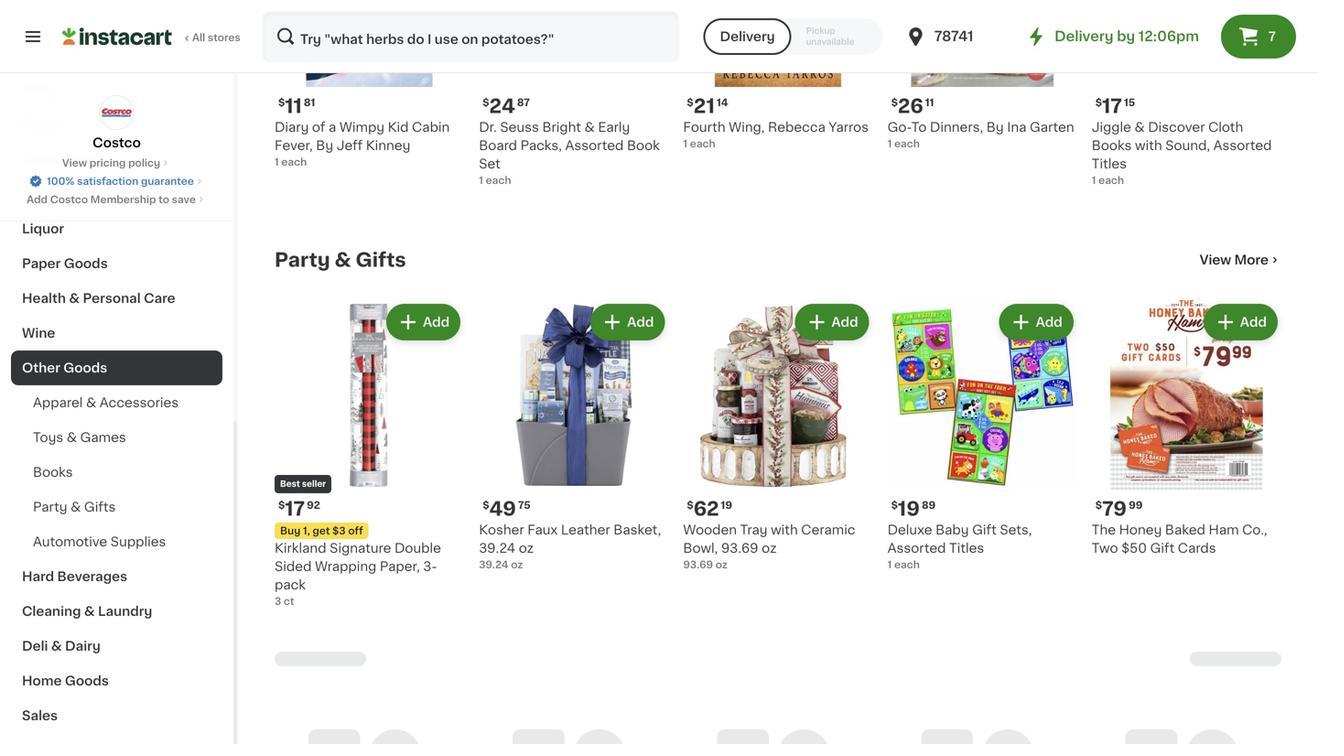 Task type: describe. For each thing, give the bounding box(es) containing it.
75
[[518, 501, 531, 511]]

by inside diary of a wimpy kid cabin fever, by jeff kinney 1 each
[[316, 139, 333, 152]]

delivery by 12:06pm link
[[1026, 26, 1199, 48]]

100% satisfaction guarantee button
[[28, 170, 205, 189]]

wimpy
[[340, 121, 385, 134]]

item carousel region containing 11
[[249, 0, 1307, 220]]

dr. seuss bright & early board packs, assorted book set 1 each
[[479, 121, 660, 186]]

toys & games link
[[11, 420, 222, 455]]

set
[[479, 158, 501, 170]]

electronics link
[[11, 142, 222, 177]]

liquor
[[22, 222, 64, 235]]

liquor link
[[11, 211, 222, 246]]

automotive supplies link
[[11, 525, 222, 559]]

home goods
[[22, 675, 109, 688]]

78741 button
[[905, 11, 1015, 62]]

pack
[[275, 579, 306, 592]]

view pricing policy
[[62, 158, 160, 168]]

0 horizontal spatial 11
[[285, 97, 302, 116]]

cleaning & laundry link
[[11, 594, 222, 629]]

1 39.24 from the top
[[479, 542, 516, 555]]

product group containing 62
[[683, 300, 873, 572]]

assorted for 24
[[565, 139, 624, 152]]

signature
[[330, 542, 391, 555]]

buy
[[280, 526, 301, 536]]

wine link
[[11, 316, 222, 351]]

delivery for delivery
[[720, 30, 775, 43]]

deluxe baby gift sets, assorted titles 1 each
[[888, 524, 1032, 570]]

add button for 79
[[1206, 306, 1276, 339]]

$ for $ 24 87
[[483, 98, 489, 108]]

floral link
[[11, 107, 222, 142]]

more
[[1235, 254, 1269, 266]]

packs,
[[521, 139, 562, 152]]

0 vertical spatial baby
[[22, 83, 56, 96]]

delivery by 12:06pm
[[1055, 30, 1199, 43]]

by
[[1117, 30, 1135, 43]]

100%
[[47, 176, 75, 186]]

cloth
[[1209, 121, 1244, 134]]

supplies
[[111, 536, 166, 548]]

electronics
[[22, 153, 97, 166]]

to
[[912, 121, 927, 134]]

hard beverages link
[[11, 559, 222, 594]]

product group containing 49
[[479, 300, 669, 572]]

89
[[922, 501, 936, 511]]

jiggle
[[1092, 121, 1131, 134]]

oz down kosher
[[511, 560, 523, 570]]

1 inside fourth wing, rebecca yarros 1 each
[[683, 139, 688, 149]]

hard beverages
[[22, 570, 127, 583]]

assorted for 17
[[1214, 139, 1272, 152]]

view more link
[[1200, 251, 1282, 269]]

add button for 19
[[1001, 306, 1072, 339]]

beer & cider
[[22, 188, 106, 201]]

78741
[[934, 30, 974, 43]]

paper,
[[380, 560, 420, 573]]

delivery button
[[704, 18, 792, 55]]

seuss
[[500, 121, 539, 134]]

basket,
[[614, 524, 661, 537]]

oz down bowl,
[[716, 560, 728, 570]]

co.,
[[1243, 524, 1268, 537]]

7 button
[[1221, 15, 1296, 59]]

each inside fourth wing, rebecca yarros 1 each
[[690, 139, 716, 149]]

toys & games
[[33, 431, 126, 444]]

wine
[[22, 327, 55, 340]]

faux
[[528, 524, 558, 537]]

titles inside jiggle & discover cloth books with sound, assorted titles 1 each
[[1092, 158, 1127, 170]]

gift inside deluxe baby gift sets, assorted titles 1 each
[[972, 524, 997, 537]]

other goods link
[[11, 351, 222, 385]]

deli
[[22, 640, 48, 653]]

$ for $ 11 81
[[278, 98, 285, 108]]

wing,
[[729, 121, 765, 134]]

1 inside deluxe baby gift sets, assorted titles 1 each
[[888, 560, 892, 570]]

with inside jiggle & discover cloth books with sound, assorted titles 1 each
[[1135, 139, 1162, 152]]

each inside go-to dinners, by ina garten 1 each
[[894, 139, 920, 149]]

best
[[280, 480, 300, 489]]

dinners,
[[930, 121, 983, 134]]

$ for $ 79 99
[[1096, 501, 1102, 511]]

off
[[348, 526, 363, 536]]

board
[[479, 139, 517, 152]]

guarantee
[[141, 176, 194, 186]]

1 horizontal spatial 93.69
[[721, 542, 759, 555]]

ceramic
[[801, 524, 856, 537]]

cleaning
[[22, 605, 81, 618]]

wooden
[[683, 524, 737, 537]]

diary
[[275, 121, 309, 134]]

99
[[1129, 501, 1143, 511]]

home goods link
[[11, 664, 222, 699]]

$ for $ 62 19
[[687, 501, 694, 511]]

$ for $ 49 75
[[483, 501, 489, 511]]

seller
[[302, 480, 326, 489]]

$ 79 99
[[1096, 500, 1143, 519]]

costco logo image
[[99, 95, 134, 130]]

0 vertical spatial party & gifts link
[[275, 249, 406, 271]]

all
[[192, 33, 205, 43]]

cider
[[70, 188, 106, 201]]

1 inside the 'dr. seuss bright & early board packs, assorted book set 1 each'
[[479, 176, 483, 186]]

goods for home goods
[[65, 675, 109, 688]]

paper goods
[[22, 257, 108, 270]]

each inside the 'dr. seuss bright & early board packs, assorted book set 1 each'
[[486, 176, 511, 186]]

product group containing 17
[[275, 300, 464, 609]]

$ for $ 19 89
[[891, 501, 898, 511]]

add for 19
[[1036, 316, 1063, 329]]

early
[[598, 121, 630, 134]]

12:06pm
[[1139, 30, 1199, 43]]

26
[[898, 97, 924, 116]]

games
[[80, 431, 126, 444]]

apparel & accessories
[[33, 396, 179, 409]]

party & gifts inside party & gifts link
[[33, 501, 116, 514]]

book
[[627, 139, 660, 152]]

all stores link
[[62, 11, 242, 62]]

add for 62
[[832, 316, 858, 329]]

0 vertical spatial party
[[275, 250, 330, 270]]

service type group
[[704, 18, 883, 55]]

kosher faux leather basket, 39.24 oz 39.24 oz
[[479, 524, 661, 570]]

cleaning & laundry
[[22, 605, 152, 618]]



Task type: vqa. For each thing, say whether or not it's contained in the screenshot.


Task type: locate. For each thing, give the bounding box(es) containing it.
14
[[717, 98, 728, 108]]

membership
[[90, 195, 156, 205]]

1 vertical spatial titles
[[949, 542, 984, 555]]

gift right $50
[[1150, 542, 1175, 555]]

$ 17 92
[[278, 500, 320, 519]]

a
[[329, 121, 336, 134]]

$ up 'wooden'
[[687, 501, 694, 511]]

baby up the floral
[[22, 83, 56, 96]]

health & personal care link
[[11, 281, 222, 316]]

add button
[[388, 306, 459, 339], [593, 306, 663, 339], [797, 306, 868, 339], [1001, 306, 1072, 339], [1206, 306, 1276, 339]]

bright
[[542, 121, 581, 134]]

add costco membership to save
[[27, 195, 196, 205]]

1 horizontal spatial books
[[1092, 139, 1132, 152]]

0 horizontal spatial 93.69
[[683, 560, 713, 570]]

kosher
[[479, 524, 524, 537]]

$ up go-
[[891, 98, 898, 108]]

$ 26 11
[[891, 97, 934, 116]]

1 vertical spatial party & gifts
[[33, 501, 116, 514]]

0 horizontal spatial with
[[771, 524, 798, 537]]

2 item carousel region from the top
[[249, 293, 1307, 623]]

$ up deluxe
[[891, 501, 898, 511]]

0 horizontal spatial delivery
[[720, 30, 775, 43]]

party & gifts
[[275, 250, 406, 270], [33, 501, 116, 514]]

assorted inside deluxe baby gift sets, assorted titles 1 each
[[888, 542, 946, 555]]

0 vertical spatial goods
[[64, 257, 108, 270]]

1 horizontal spatial party & gifts link
[[275, 249, 406, 271]]

goods for paper goods
[[64, 257, 108, 270]]

$ for $ 17 15
[[1096, 98, 1102, 108]]

costco up view pricing policy 'link' on the left top
[[93, 136, 141, 149]]

bowl,
[[683, 542, 718, 555]]

0 vertical spatial 39.24
[[479, 542, 516, 555]]

with
[[1135, 139, 1162, 152], [771, 524, 798, 537]]

health & personal care
[[22, 292, 175, 305]]

0 vertical spatial books
[[1092, 139, 1132, 152]]

$ up kosher
[[483, 501, 489, 511]]

pricing
[[89, 158, 126, 168]]

gift inside the honey baked ham co., two $50 gift cards
[[1150, 542, 1175, 555]]

0 horizontal spatial costco
[[50, 195, 88, 205]]

$ inside $ 62 19
[[687, 501, 694, 511]]

gift left the sets,
[[972, 524, 997, 537]]

fourth wing, rebecca yarros 1 each
[[683, 121, 869, 149]]

delivery for delivery by 12:06pm
[[1055, 30, 1114, 43]]

1 down fourth
[[683, 139, 688, 149]]

0 horizontal spatial 19
[[721, 501, 733, 511]]

titles inside deluxe baby gift sets, assorted titles 1 each
[[949, 542, 984, 555]]

costco link
[[93, 95, 141, 152]]

1,
[[303, 526, 310, 536]]

policy
[[128, 158, 160, 168]]

3 product group from the left
[[683, 300, 873, 572]]

2 39.24 from the top
[[479, 560, 509, 570]]

add for 79
[[1240, 316, 1267, 329]]

5 add button from the left
[[1206, 306, 1276, 339]]

87
[[517, 98, 530, 108]]

2 vertical spatial goods
[[65, 675, 109, 688]]

delivery up 14
[[720, 30, 775, 43]]

yarros
[[829, 121, 869, 134]]

all stores
[[192, 33, 240, 43]]

0 horizontal spatial books
[[33, 466, 73, 479]]

view left more
[[1200, 254, 1232, 266]]

by left ina
[[987, 121, 1004, 134]]

1 vertical spatial goods
[[63, 362, 107, 374]]

0 horizontal spatial gifts
[[84, 501, 116, 514]]

17 for $ 17 15
[[1102, 97, 1122, 116]]

oz
[[762, 542, 777, 555], [519, 542, 534, 555], [716, 560, 728, 570], [511, 560, 523, 570]]

view inside 'link'
[[62, 158, 87, 168]]

11
[[285, 97, 302, 116], [925, 98, 934, 108]]

1 inside jiggle & discover cloth books with sound, assorted titles 1 each
[[1092, 176, 1096, 186]]

1 inside diary of a wimpy kid cabin fever, by jeff kinney 1 each
[[275, 157, 279, 167]]

with right tray
[[771, 524, 798, 537]]

1 add button from the left
[[388, 306, 459, 339]]

each down fever,
[[281, 157, 307, 167]]

goods up 'health & personal care'
[[64, 257, 108, 270]]

gifts
[[356, 250, 406, 270], [84, 501, 116, 514]]

with down discover in the right top of the page
[[1135, 139, 1162, 152]]

to
[[159, 195, 169, 205]]

1 vertical spatial books
[[33, 466, 73, 479]]

baby inside deluxe baby gift sets, assorted titles 1 each
[[936, 524, 969, 537]]

1 vertical spatial view
[[1200, 254, 1232, 266]]

1 horizontal spatial costco
[[93, 136, 141, 149]]

$50
[[1122, 542, 1147, 555]]

1 vertical spatial costco
[[50, 195, 88, 205]]

1 vertical spatial gifts
[[84, 501, 116, 514]]

93.69 down bowl,
[[683, 560, 713, 570]]

0 vertical spatial by
[[987, 121, 1004, 134]]

21
[[694, 97, 715, 116]]

1 horizontal spatial gift
[[1150, 542, 1175, 555]]

1 horizontal spatial delivery
[[1055, 30, 1114, 43]]

each inside diary of a wimpy kid cabin fever, by jeff kinney 1 each
[[281, 157, 307, 167]]

1 down go-
[[888, 139, 892, 149]]

$ inside $ 24 87
[[483, 98, 489, 108]]

0 vertical spatial titles
[[1092, 158, 1127, 170]]

1 vertical spatial party & gifts link
[[11, 490, 222, 525]]

$ inside $ 17 15
[[1096, 98, 1102, 108]]

wrapping
[[315, 560, 377, 573]]

assorted down the 'cloth'
[[1214, 139, 1272, 152]]

1 down deluxe
[[888, 560, 892, 570]]

goods down "dairy"
[[65, 675, 109, 688]]

0 vertical spatial gifts
[[356, 250, 406, 270]]

$ up dr.
[[483, 98, 489, 108]]

costco
[[93, 136, 141, 149], [50, 195, 88, 205]]

$ 17 15
[[1096, 97, 1135, 116]]

1 horizontal spatial 17
[[1102, 97, 1122, 116]]

stores
[[208, 33, 240, 43]]

books down toys
[[33, 466, 73, 479]]

by down the of
[[316, 139, 333, 152]]

5 product group from the left
[[1092, 300, 1282, 558]]

$ for $ 17 92
[[278, 501, 285, 511]]

each down deluxe
[[894, 560, 920, 570]]

& inside the 'dr. seuss bright & early board packs, assorted book set 1 each'
[[585, 121, 595, 134]]

fourth
[[683, 121, 726, 134]]

home
[[22, 675, 62, 688]]

1 vertical spatial by
[[316, 139, 333, 152]]

19
[[898, 500, 920, 519], [721, 501, 733, 511]]

92
[[307, 501, 320, 511]]

0 horizontal spatial gift
[[972, 524, 997, 537]]

1 vertical spatial 39.24
[[479, 560, 509, 570]]

0 vertical spatial costco
[[93, 136, 141, 149]]

product group containing 19
[[888, 300, 1077, 572]]

0 horizontal spatial baby
[[22, 83, 56, 96]]

2 product group from the left
[[479, 300, 669, 572]]

best seller
[[280, 480, 326, 489]]

93.69 down tray
[[721, 542, 759, 555]]

$ up fourth
[[687, 98, 694, 108]]

diary of a wimpy kid cabin fever, by jeff kinney 1 each
[[275, 121, 450, 167]]

sales link
[[11, 699, 222, 733]]

$ up jiggle
[[1096, 98, 1102, 108]]

assorted inside the 'dr. seuss bright & early board packs, assorted book set 1 each'
[[565, 139, 624, 152]]

kid
[[388, 121, 409, 134]]

$ inside $ 21 14
[[687, 98, 694, 108]]

$ inside $ 79 99
[[1096, 501, 1102, 511]]

1 down fever,
[[275, 157, 279, 167]]

1 item carousel region from the top
[[249, 0, 1307, 220]]

each down go-
[[894, 139, 920, 149]]

19 right 62
[[721, 501, 733, 511]]

$ down best
[[278, 501, 285, 511]]

1 horizontal spatial by
[[987, 121, 1004, 134]]

garten
[[1030, 121, 1075, 134]]

baby down 89
[[936, 524, 969, 537]]

laundry
[[98, 605, 152, 618]]

49
[[489, 500, 516, 519]]

view for view more
[[1200, 254, 1232, 266]]

1 vertical spatial party
[[33, 501, 67, 514]]

1 horizontal spatial titles
[[1092, 158, 1127, 170]]

delivery inside delivery by 12:06pm link
[[1055, 30, 1114, 43]]

81
[[304, 98, 315, 108]]

product group
[[275, 300, 464, 609], [479, 300, 669, 572], [683, 300, 873, 572], [888, 300, 1077, 572], [1092, 300, 1282, 558]]

0 vertical spatial party & gifts
[[275, 250, 406, 270]]

11 inside $ 26 11
[[925, 98, 934, 108]]

each down fourth
[[690, 139, 716, 149]]

1 vertical spatial item carousel region
[[249, 293, 1307, 623]]

tray
[[740, 524, 768, 537]]

accessories
[[100, 396, 179, 409]]

jiggle & discover cloth books with sound, assorted titles 1 each
[[1092, 121, 1272, 186]]

1 horizontal spatial 11
[[925, 98, 934, 108]]

$ inside $ 26 11
[[891, 98, 898, 108]]

ham
[[1209, 524, 1239, 537]]

each down jiggle
[[1099, 176, 1124, 186]]

delivery left by
[[1055, 30, 1114, 43]]

0 vertical spatial 17
[[1102, 97, 1122, 116]]

0 horizontal spatial view
[[62, 158, 87, 168]]

0 vertical spatial 93.69
[[721, 542, 759, 555]]

paper goods link
[[11, 246, 222, 281]]

item carousel region containing 17
[[249, 293, 1307, 623]]

kirkland
[[275, 542, 326, 555]]

19 left 89
[[898, 500, 920, 519]]

$ 24 87
[[483, 97, 530, 116]]

kirkland signature double sided wrapping paper, 3- pack 3 ct
[[275, 542, 441, 607]]

save
[[172, 195, 196, 205]]

1 down jiggle
[[1092, 176, 1096, 186]]

0 horizontal spatial party & gifts
[[33, 501, 116, 514]]

$ inside $ 49 75
[[483, 501, 489, 511]]

0 horizontal spatial 17
[[285, 500, 305, 519]]

item carousel region
[[249, 0, 1307, 220], [249, 293, 1307, 623]]

24
[[489, 97, 515, 116]]

17 left 92
[[285, 500, 305, 519]]

$ inside $ 11 81
[[278, 98, 285, 108]]

by
[[987, 121, 1004, 134], [316, 139, 333, 152]]

add for 49
[[627, 316, 654, 329]]

get
[[313, 526, 330, 536]]

0 horizontal spatial party
[[33, 501, 67, 514]]

$ inside $ 17 92
[[278, 501, 285, 511]]

19 inside $ 62 19
[[721, 501, 733, 511]]

1 horizontal spatial with
[[1135, 139, 1162, 152]]

each inside deluxe baby gift sets, assorted titles 1 each
[[894, 560, 920, 570]]

0 horizontal spatial assorted
[[565, 139, 624, 152]]

0 vertical spatial view
[[62, 158, 87, 168]]

of
[[312, 121, 325, 134]]

assorted down deluxe
[[888, 542, 946, 555]]

0 vertical spatial gift
[[972, 524, 997, 537]]

3
[[275, 597, 281, 607]]

0 horizontal spatial by
[[316, 139, 333, 152]]

17 for $ 17 92
[[285, 500, 305, 519]]

$ up diary
[[278, 98, 285, 108]]

hard
[[22, 570, 54, 583]]

Search field
[[264, 13, 678, 60]]

$ for $ 26 11
[[891, 98, 898, 108]]

2 add button from the left
[[593, 306, 663, 339]]

$ 62 19
[[687, 500, 733, 519]]

11 left "81"
[[285, 97, 302, 116]]

$
[[278, 98, 285, 108], [687, 98, 694, 108], [483, 98, 489, 108], [891, 98, 898, 108], [1096, 98, 1102, 108], [278, 501, 285, 511], [687, 501, 694, 511], [483, 501, 489, 511], [891, 501, 898, 511], [1096, 501, 1102, 511]]

sets,
[[1000, 524, 1032, 537]]

17 left the 15
[[1102, 97, 1122, 116]]

4 add button from the left
[[1001, 306, 1072, 339]]

fever,
[[275, 139, 313, 152]]

1 horizontal spatial baby
[[936, 524, 969, 537]]

& inside jiggle & discover cloth books with sound, assorted titles 1 each
[[1135, 121, 1145, 134]]

$ inside $ 19 89
[[891, 501, 898, 511]]

instacart logo image
[[62, 26, 172, 48]]

each
[[690, 139, 716, 149], [894, 139, 920, 149], [281, 157, 307, 167], [486, 176, 511, 186], [1099, 176, 1124, 186], [894, 560, 920, 570]]

$ 19 89
[[891, 500, 936, 519]]

11 right 26
[[925, 98, 934, 108]]

17 inside product "group"
[[285, 500, 305, 519]]

3 add button from the left
[[797, 306, 868, 339]]

goods for other goods
[[63, 362, 107, 374]]

0 horizontal spatial party & gifts link
[[11, 490, 222, 525]]

$ for $ 21 14
[[687, 98, 694, 108]]

1 vertical spatial with
[[771, 524, 798, 537]]

product group containing 79
[[1092, 300, 1282, 558]]

view more
[[1200, 254, 1269, 266]]

jeff
[[337, 139, 363, 152]]

$ 21 14
[[687, 97, 728, 116]]

1 horizontal spatial 19
[[898, 500, 920, 519]]

by inside go-to dinners, by ina garten 1 each
[[987, 121, 1004, 134]]

0 horizontal spatial titles
[[949, 542, 984, 555]]

automotive supplies
[[33, 536, 166, 548]]

1 vertical spatial 17
[[285, 500, 305, 519]]

view for view pricing policy
[[62, 158, 87, 168]]

honey
[[1119, 524, 1162, 537]]

None search field
[[262, 11, 680, 62]]

$ up the at the bottom right
[[1096, 501, 1102, 511]]

assorted down early
[[565, 139, 624, 152]]

goods
[[64, 257, 108, 270], [63, 362, 107, 374], [65, 675, 109, 688]]

oz down faux
[[519, 542, 534, 555]]

1 horizontal spatial assorted
[[888, 542, 946, 555]]

view up the 100%
[[62, 158, 87, 168]]

add button for 49
[[593, 306, 663, 339]]

go-
[[888, 121, 912, 134]]

1 vertical spatial gift
[[1150, 542, 1175, 555]]

costco down the 100%
[[50, 195, 88, 205]]

1 horizontal spatial party & gifts
[[275, 250, 406, 270]]

care
[[144, 292, 175, 305]]

1 horizontal spatial gifts
[[356, 250, 406, 270]]

1 vertical spatial baby
[[936, 524, 969, 537]]

each down set
[[486, 176, 511, 186]]

1 product group from the left
[[275, 300, 464, 609]]

floral
[[22, 118, 59, 131]]

1 horizontal spatial party
[[275, 250, 330, 270]]

sales
[[22, 710, 58, 722]]

1 inside go-to dinners, by ina garten 1 each
[[888, 139, 892, 149]]

goods up apparel & accessories
[[63, 362, 107, 374]]

books inside jiggle & discover cloth books with sound, assorted titles 1 each
[[1092, 139, 1132, 152]]

each inside jiggle & discover cloth books with sound, assorted titles 1 each
[[1099, 176, 1124, 186]]

books
[[1092, 139, 1132, 152], [33, 466, 73, 479]]

beer & cider link
[[11, 177, 222, 211]]

delivery inside delivery button
[[720, 30, 775, 43]]

wooden tray with ceramic bowl, 93.69 oz 93.69 oz
[[683, 524, 856, 570]]

books down jiggle
[[1092, 139, 1132, 152]]

0 vertical spatial with
[[1135, 139, 1162, 152]]

1 down set
[[479, 176, 483, 186]]

ina
[[1007, 121, 1027, 134]]

1 horizontal spatial view
[[1200, 254, 1232, 266]]

2 horizontal spatial assorted
[[1214, 139, 1272, 152]]

with inside wooden tray with ceramic bowl, 93.69 oz 93.69 oz
[[771, 524, 798, 537]]

4 product group from the left
[[888, 300, 1077, 572]]

1 vertical spatial 93.69
[[683, 560, 713, 570]]

add button for 62
[[797, 306, 868, 339]]

deluxe
[[888, 524, 932, 537]]

delivery
[[1055, 30, 1114, 43], [720, 30, 775, 43]]

oz down tray
[[762, 542, 777, 555]]

books inside "link"
[[33, 466, 73, 479]]

0 vertical spatial item carousel region
[[249, 0, 1307, 220]]

assorted inside jiggle & discover cloth books with sound, assorted titles 1 each
[[1214, 139, 1272, 152]]



